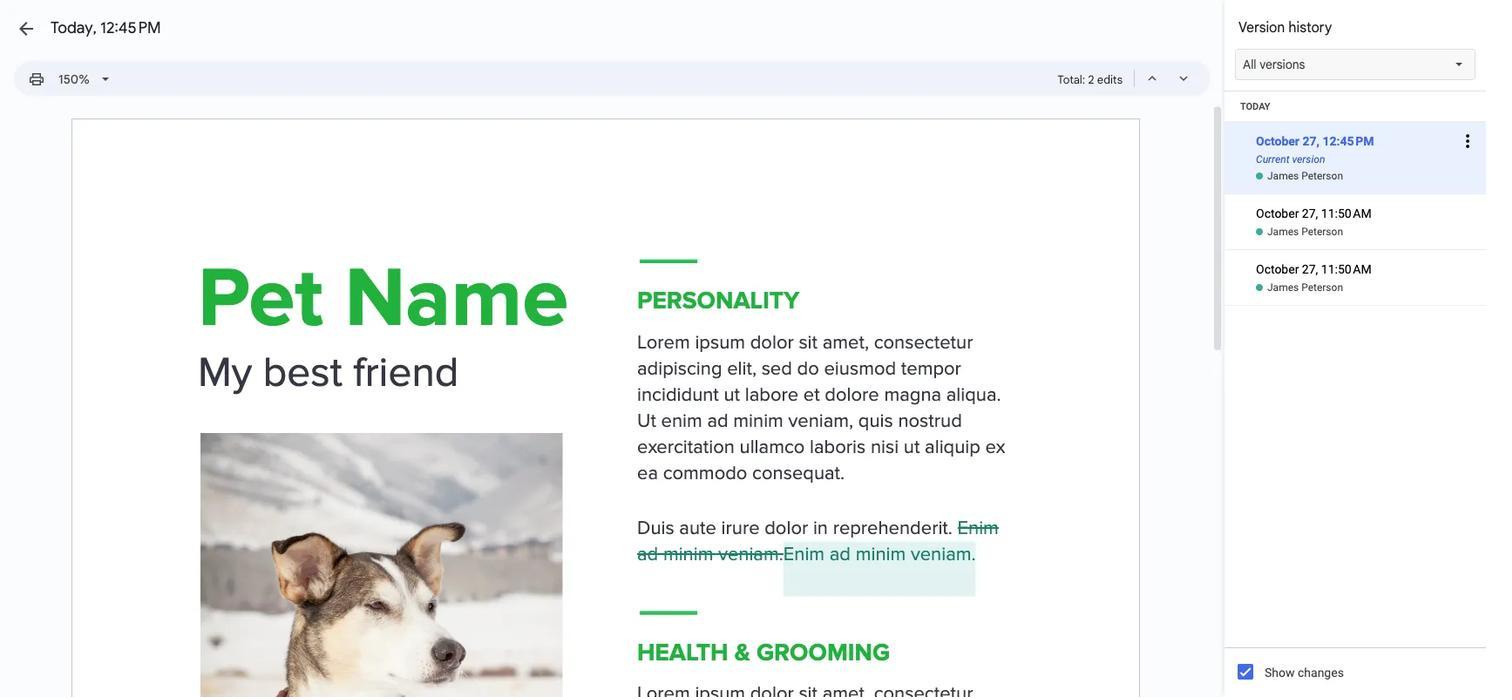 Task type: vqa. For each thing, say whether or not it's contained in the screenshot.
Recent within heading
no



Task type: locate. For each thing, give the bounding box(es) containing it.
row group containing current version
[[1225, 92, 1487, 306]]

cell
[[1225, 194, 1487, 225], [1225, 250, 1487, 281]]

james peterson for current version cell
[[1268, 170, 1344, 182]]

12:45 pm
[[100, 18, 161, 37]]

1 james peterson from the top
[[1268, 170, 1344, 182]]

2 vertical spatial james peterson
[[1268, 282, 1344, 294]]

2 vertical spatial peterson
[[1302, 282, 1344, 294]]

total: 2 edits
[[1058, 72, 1123, 87]]

2 peterson from the top
[[1302, 226, 1344, 238]]

show
[[1265, 666, 1295, 680]]

mode and view toolbar
[[1058, 61, 1201, 96]]

1 james from the top
[[1268, 170, 1299, 182]]

2 vertical spatial james
[[1268, 282, 1299, 294]]

1 peterson from the top
[[1302, 170, 1344, 182]]

0 vertical spatial james
[[1268, 170, 1299, 182]]

3 james peterson from the top
[[1268, 282, 1344, 294]]

3 james from the top
[[1268, 282, 1299, 294]]

versions
[[1260, 57, 1306, 72]]

james peterson
[[1268, 170, 1344, 182], [1268, 226, 1344, 238], [1268, 282, 1344, 294]]

history
[[1289, 19, 1333, 37]]

1 vertical spatial cell
[[1225, 250, 1487, 281]]

today heading
[[1225, 92, 1487, 122]]

version
[[1293, 153, 1326, 166]]

total: 2 edits heading
[[1058, 70, 1123, 91]]

Zoom field
[[51, 66, 117, 92]]

all versions option
[[1243, 56, 1306, 73]]

james
[[1268, 170, 1299, 182], [1268, 226, 1299, 238], [1268, 282, 1299, 294]]

today
[[1241, 101, 1271, 112]]

1 vertical spatial peterson
[[1302, 226, 1344, 238]]

main toolbar
[[21, 65, 118, 92]]

Show changes checkbox
[[1238, 664, 1254, 680]]

Zoom text field
[[54, 67, 96, 92]]

version history section
[[1225, 0, 1487, 698]]

0 vertical spatial cell
[[1225, 194, 1487, 225]]

Name this version text field
[[1254, 130, 1455, 153]]

row group
[[1225, 92, 1487, 306]]

1 vertical spatial james
[[1268, 226, 1299, 238]]

2 james peterson from the top
[[1268, 226, 1344, 238]]

peterson
[[1302, 170, 1344, 182], [1302, 226, 1344, 238], [1302, 282, 1344, 294]]

1 vertical spatial james peterson
[[1268, 226, 1344, 238]]

james for 2nd cell from the bottom
[[1268, 226, 1299, 238]]

0 vertical spatial james peterson
[[1268, 170, 1344, 182]]

3 peterson from the top
[[1302, 282, 1344, 294]]

0 vertical spatial peterson
[[1302, 170, 1344, 182]]

today,
[[51, 18, 97, 37]]

show changes
[[1265, 666, 1344, 680]]

james for current version cell
[[1268, 170, 1299, 182]]

2 james from the top
[[1268, 226, 1299, 238]]

all
[[1243, 57, 1257, 72]]

current
[[1257, 153, 1290, 166]]



Task type: describe. For each thing, give the bounding box(es) containing it.
total:
[[1058, 72, 1086, 87]]

today, 12:45 pm application
[[0, 0, 1487, 698]]

james peterson for first cell from the bottom
[[1268, 282, 1344, 294]]

1 cell from the top
[[1225, 194, 1487, 225]]

peterson for 2nd cell from the bottom
[[1302, 226, 1344, 238]]

today, 12:45 pm
[[51, 18, 161, 37]]

peterson for current version cell
[[1302, 170, 1344, 182]]

2
[[1089, 72, 1095, 87]]

more actions image
[[1458, 110, 1479, 173]]

version
[[1239, 19, 1286, 37]]

all versions
[[1243, 57, 1306, 72]]

version history
[[1239, 19, 1333, 37]]

2 cell from the top
[[1225, 250, 1487, 281]]

current version cell
[[1225, 110, 1487, 173]]

row group inside today, 12:45 pm application
[[1225, 92, 1487, 306]]

current version
[[1257, 153, 1326, 166]]

edits
[[1098, 72, 1123, 87]]

james peterson for 2nd cell from the bottom
[[1268, 226, 1344, 238]]

changes
[[1298, 666, 1344, 680]]

james for first cell from the bottom
[[1268, 282, 1299, 294]]

peterson for first cell from the bottom
[[1302, 282, 1344, 294]]

menu bar banner
[[0, 0, 1487, 104]]



